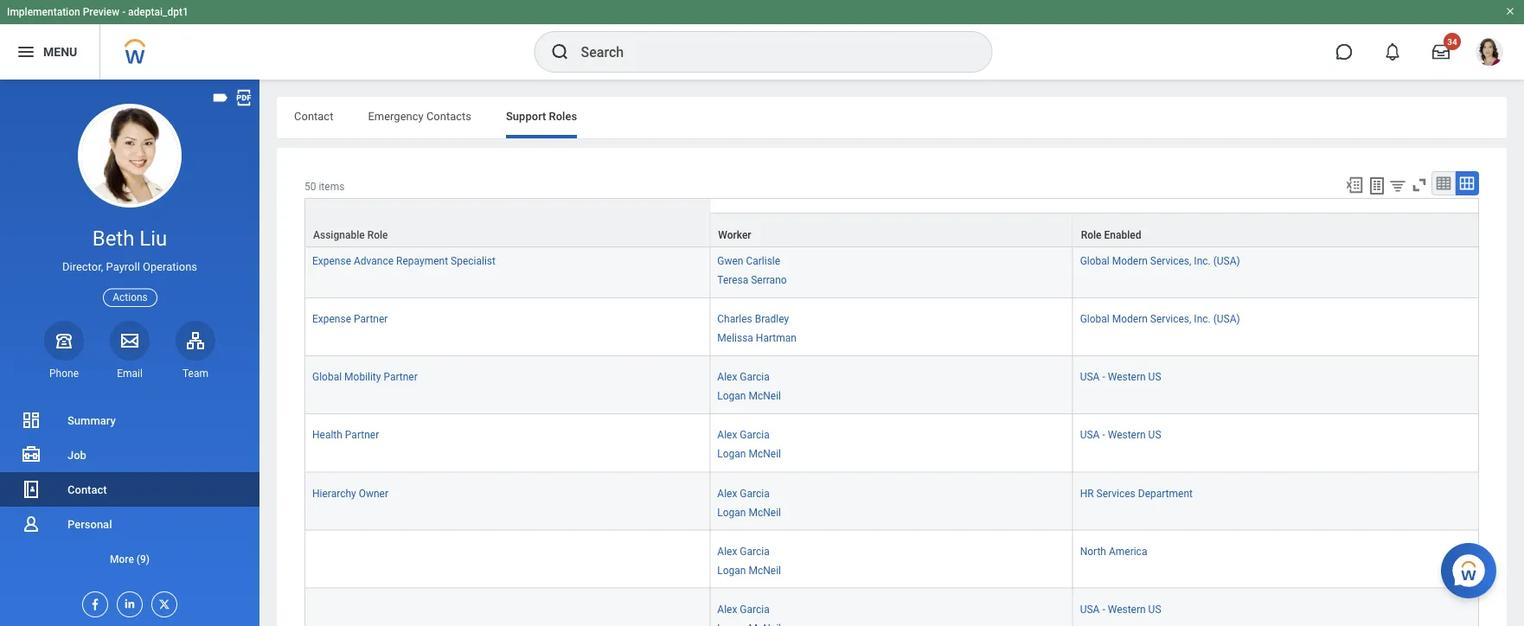 Task type: vqa. For each thing, say whether or not it's contained in the screenshot.


Task type: describe. For each thing, give the bounding box(es) containing it.
usa - western us link for health partner
[[1080, 426, 1161, 441]]

assignable role row
[[305, 198, 1479, 247]]

logan mcneil for usa - western us
[[717, 390, 781, 402]]

alex for hierarchy owner
[[717, 487, 737, 499]]

row containing expense advance repayment specialist
[[305, 240, 1479, 298]]

health partner
[[312, 429, 379, 441]]

items
[[319, 181, 345, 193]]

expense for expense advance repayment specialist
[[312, 255, 351, 267]]

logan mcneil for north america
[[717, 564, 781, 577]]

linkedin image
[[118, 593, 137, 611]]

search image
[[550, 42, 571, 62]]

team link
[[176, 321, 215, 381]]

row containing cost center manager
[[305, 198, 1479, 240]]

8 row from the top
[[305, 531, 1479, 589]]

logan mcneil link for north america
[[717, 561, 781, 577]]

beth liu inside row
[[717, 213, 755, 225]]

alex garcia for health partner
[[717, 429, 770, 441]]

expand table image
[[1459, 175, 1476, 192]]

teresa serrano link
[[717, 271, 787, 286]]

services
[[1097, 487, 1136, 499]]

garcia for global mobility partner
[[740, 371, 770, 383]]

assignable role
[[313, 229, 388, 241]]

global for teresa serrano
[[1080, 255, 1110, 267]]

global mobility partner link
[[312, 368, 418, 383]]

support
[[506, 109, 546, 122]]

repayment
[[396, 255, 448, 267]]

payroll for 41200
[[1112, 213, 1143, 225]]

email
[[117, 368, 143, 380]]

logan mcneil for hr services department
[[717, 506, 781, 518]]

bradley
[[755, 313, 789, 325]]

34 button
[[1422, 33, 1461, 71]]

specialist
[[451, 255, 496, 267]]

personal image
[[21, 514, 42, 535]]

inc. for hartman
[[1194, 313, 1211, 325]]

us for global mobility partner
[[1148, 371, 1161, 383]]

worker
[[718, 229, 751, 241]]

hr services department
[[1080, 487, 1193, 499]]

contacts
[[426, 109, 471, 122]]

contact inside navigation pane "region"
[[67, 483, 107, 496]]

hr services department link
[[1080, 484, 1193, 499]]

melissa
[[717, 332, 753, 344]]

items selected list for expense partner
[[717, 310, 824, 345]]

emergency contacts
[[368, 109, 471, 122]]

mobility
[[344, 371, 381, 383]]

export to excel image
[[1345, 176, 1364, 195]]

hartman
[[756, 332, 797, 344]]

4 alex garcia link from the top
[[717, 542, 770, 557]]

team
[[183, 368, 208, 380]]

melissa hartman link
[[717, 329, 797, 344]]

expense advance repayment specialist
[[312, 255, 496, 267]]

more (9)
[[110, 553, 150, 565]]

teresa serrano
[[717, 274, 787, 286]]

enabled
[[1104, 229, 1141, 241]]

western for health partner
[[1108, 429, 1146, 441]]

global for melissa hartman
[[1080, 313, 1110, 325]]

- for row containing health partner
[[1102, 429, 1105, 441]]

emergency
[[368, 109, 424, 122]]

assignable
[[313, 229, 365, 241]]

6 items selected list from the top
[[717, 542, 809, 578]]

menu
[[43, 45, 77, 59]]

north america link
[[1080, 542, 1147, 557]]

beth liu inside navigation pane "region"
[[92, 226, 167, 251]]

alex garcia for hierarchy owner
[[717, 487, 770, 499]]

gwen carlisle
[[717, 255, 780, 267]]

health
[[312, 429, 342, 441]]

garcia for hierarchy owner
[[740, 487, 770, 499]]

role inside assignable role popup button
[[367, 229, 388, 241]]

charles bradley link
[[717, 310, 789, 325]]

cost center manager link
[[312, 209, 410, 225]]

(9)
[[137, 553, 150, 565]]

2 logan from the top
[[717, 448, 746, 460]]

center
[[336, 213, 367, 225]]

tab list containing contact
[[277, 97, 1507, 138]]

logan for hr
[[717, 506, 746, 518]]

health partner link
[[312, 426, 379, 441]]

items selected list for global mobility partner
[[717, 368, 809, 403]]

phone
[[49, 368, 79, 380]]

50 items
[[305, 181, 345, 193]]

34
[[1448, 36, 1457, 47]]

role inside role enabled popup button
[[1081, 229, 1102, 241]]

beth liu link
[[717, 209, 755, 225]]

mail image
[[119, 330, 140, 351]]

usa for global mobility partner
[[1080, 371, 1100, 383]]

menu button
[[0, 24, 100, 80]]

7 items selected list from the top
[[717, 600, 809, 626]]

global mobility partner
[[312, 371, 418, 383]]

gwen
[[717, 255, 744, 267]]

support roles
[[506, 109, 577, 122]]

0 vertical spatial contact
[[294, 109, 333, 122]]

global modern services, inc. (usa) for teresa serrano
[[1080, 255, 1240, 267]]

5 garcia from the top
[[740, 603, 770, 616]]

manager
[[369, 213, 410, 225]]

hierarchy owner link
[[312, 484, 388, 499]]

implementation
[[7, 6, 80, 18]]

teresa
[[717, 274, 749, 286]]

41200
[[1080, 213, 1109, 225]]

row containing expense partner
[[305, 298, 1479, 356]]

2 logan mcneil from the top
[[717, 448, 781, 460]]

more
[[110, 553, 134, 565]]

more (9) button
[[0, 549, 260, 570]]

worker button
[[711, 214, 1072, 247]]

50
[[305, 181, 316, 193]]

partner for expense partner
[[354, 313, 388, 325]]

personal link
[[0, 507, 260, 542]]

expense partner link
[[312, 310, 388, 325]]

personal
[[67, 518, 112, 531]]

contact image
[[21, 479, 42, 500]]

global modern services, inc. (usa) link for teresa serrano
[[1080, 251, 1240, 267]]

x image
[[152, 593, 171, 612]]

email button
[[110, 321, 150, 381]]

director, payroll operations
[[62, 261, 197, 274]]

modern for teresa serrano
[[1112, 255, 1148, 267]]

actions button
[[103, 289, 157, 307]]

mcneil for north america
[[749, 564, 781, 577]]

inc. for serrano
[[1194, 255, 1211, 267]]

tag image
[[211, 88, 230, 107]]

roles
[[549, 109, 577, 122]]



Task type: locate. For each thing, give the bounding box(es) containing it.
beth up director, payroll operations
[[92, 226, 134, 251]]

1 vertical spatial usa - western us
[[1080, 429, 1161, 441]]

1 vertical spatial partner
[[384, 371, 418, 383]]

1 expense from the top
[[312, 255, 351, 267]]

(usa)
[[1213, 255, 1240, 267], [1213, 313, 1240, 325]]

1 horizontal spatial beth liu
[[717, 213, 755, 225]]

contact up personal
[[67, 483, 107, 496]]

0 vertical spatial global modern services, inc. (usa)
[[1080, 255, 1240, 267]]

2 (usa) from the top
[[1213, 313, 1240, 325]]

1 services, from the top
[[1150, 255, 1192, 267]]

3 row from the top
[[305, 240, 1479, 298]]

1 mcneil from the top
[[749, 390, 781, 402]]

beth up worker
[[717, 213, 739, 225]]

north
[[1080, 545, 1106, 557]]

role down 41200
[[1081, 229, 1102, 241]]

alex for global mobility partner
[[717, 371, 737, 383]]

justify image
[[16, 42, 36, 62]]

0 vertical spatial usa - western us
[[1080, 371, 1161, 383]]

role down manager
[[367, 229, 388, 241]]

0 vertical spatial beth
[[717, 213, 739, 225]]

- inside the menu banner
[[122, 6, 126, 18]]

1 horizontal spatial beth
[[717, 213, 739, 225]]

payroll up actions
[[106, 261, 140, 274]]

global
[[1080, 255, 1110, 267], [1080, 313, 1110, 325], [312, 371, 342, 383]]

4 logan from the top
[[717, 564, 746, 577]]

logan mcneil link
[[717, 387, 781, 402], [717, 445, 781, 460], [717, 503, 781, 518], [717, 561, 781, 577]]

1 logan mcneil link from the top
[[717, 387, 781, 402]]

row containing global mobility partner
[[305, 356, 1479, 414]]

0 horizontal spatial beth liu
[[92, 226, 167, 251]]

cell for usa
[[305, 589, 711, 626]]

2 expense from the top
[[312, 313, 351, 325]]

usa - western us for global mobility partner
[[1080, 371, 1161, 383]]

expense inside expense advance repayment specialist link
[[312, 255, 351, 267]]

logan
[[717, 390, 746, 402], [717, 448, 746, 460], [717, 506, 746, 518], [717, 564, 746, 577]]

4 alex garcia from the top
[[717, 545, 770, 557]]

3 alex garcia from the top
[[717, 487, 770, 499]]

3 usa - western us from the top
[[1080, 603, 1161, 616]]

4 row from the top
[[305, 298, 1479, 356]]

garcia for health partner
[[740, 429, 770, 441]]

beth
[[717, 213, 739, 225], [92, 226, 134, 251]]

2 mcneil from the top
[[749, 448, 781, 460]]

phone beth liu element
[[44, 367, 84, 381]]

select to filter grid data image
[[1388, 176, 1408, 195]]

4 items selected list from the top
[[717, 426, 809, 461]]

1 alex from the top
[[717, 371, 737, 383]]

expense down assignable
[[312, 255, 351, 267]]

partner up global mobility partner link
[[354, 313, 388, 325]]

liu
[[741, 213, 755, 225], [140, 226, 167, 251]]

toolbar
[[1337, 171, 1479, 198]]

table image
[[1435, 175, 1452, 192]]

menu banner
[[0, 0, 1524, 80]]

modern
[[1112, 255, 1148, 267], [1112, 313, 1148, 325]]

role
[[367, 229, 388, 241], [1081, 229, 1102, 241]]

41200 payroll link
[[1080, 209, 1143, 225]]

0 vertical spatial liu
[[741, 213, 755, 225]]

items selected list containing gwen carlisle
[[717, 251, 815, 287]]

2 logan mcneil link from the top
[[717, 445, 781, 460]]

0 vertical spatial global modern services, inc. (usa) link
[[1080, 251, 1240, 267]]

2 usa - western us from the top
[[1080, 429, 1161, 441]]

4 alex from the top
[[717, 545, 737, 557]]

hierarchy owner
[[312, 487, 388, 499]]

2 role from the left
[[1081, 229, 1102, 241]]

global modern services, inc. (usa) link
[[1080, 251, 1240, 267], [1080, 310, 1240, 325]]

payroll inside navigation pane "region"
[[106, 261, 140, 274]]

3 us from the top
[[1148, 603, 1161, 616]]

- for row containing global mobility partner
[[1102, 371, 1105, 383]]

expense advance repayment specialist link
[[312, 251, 496, 267]]

2 vertical spatial western
[[1108, 603, 1146, 616]]

job link
[[0, 438, 260, 472]]

1 vertical spatial inc.
[[1194, 313, 1211, 325]]

role enabled
[[1081, 229, 1141, 241]]

tab list
[[277, 97, 1507, 138]]

items selected list
[[717, 251, 815, 287], [717, 310, 824, 345], [717, 368, 809, 403], [717, 426, 809, 461], [717, 484, 809, 519], [717, 542, 809, 578], [717, 600, 809, 626]]

team beth liu element
[[176, 367, 215, 381]]

view team image
[[185, 330, 206, 351]]

- for ninth row
[[1102, 603, 1105, 616]]

more (9) button
[[0, 542, 260, 576]]

alex garcia link for global mobility partner
[[717, 368, 770, 383]]

garcia
[[740, 371, 770, 383], [740, 429, 770, 441], [740, 487, 770, 499], [740, 545, 770, 557], [740, 603, 770, 616]]

1 vertical spatial services,
[[1150, 313, 1192, 325]]

cost
[[312, 213, 334, 225]]

1 global modern services, inc. (usa) from the top
[[1080, 255, 1240, 267]]

5 alex garcia from the top
[[717, 603, 770, 616]]

1 vertical spatial beth
[[92, 226, 134, 251]]

1 usa from the top
[[1080, 371, 1100, 383]]

logan mcneil
[[717, 390, 781, 402], [717, 448, 781, 460], [717, 506, 781, 518], [717, 564, 781, 577]]

3 mcneil from the top
[[749, 506, 781, 518]]

inbox large image
[[1433, 43, 1450, 61]]

3 alex from the top
[[717, 487, 737, 499]]

expense inside expense partner link
[[312, 313, 351, 325]]

profile logan mcneil image
[[1476, 38, 1504, 69]]

2 vertical spatial us
[[1148, 603, 1161, 616]]

charles bradley
[[717, 313, 789, 325]]

2 inc. from the top
[[1194, 313, 1211, 325]]

1 logan from the top
[[717, 390, 746, 402]]

2 alex from the top
[[717, 429, 737, 441]]

melissa hartman
[[717, 332, 797, 344]]

cost center manager
[[312, 213, 410, 225]]

0 horizontal spatial liu
[[140, 226, 167, 251]]

5 items selected list from the top
[[717, 484, 809, 519]]

1 horizontal spatial contact
[[294, 109, 333, 122]]

usa - western us for health partner
[[1080, 429, 1161, 441]]

logan for usa
[[717, 390, 746, 402]]

0 vertical spatial usa - western us link
[[1080, 368, 1161, 383]]

2 row from the top
[[305, 213, 1479, 247]]

services,
[[1150, 255, 1192, 267], [1150, 313, 1192, 325]]

global modern services, inc. (usa) link for melissa hartman
[[1080, 310, 1240, 325]]

0 vertical spatial expense
[[312, 255, 351, 267]]

phone image
[[52, 330, 76, 351]]

usa
[[1080, 371, 1100, 383], [1080, 429, 1100, 441], [1080, 603, 1100, 616]]

hierarchy
[[312, 487, 356, 499]]

email beth liu element
[[110, 367, 150, 381]]

2 modern from the top
[[1112, 313, 1148, 325]]

3 items selected list from the top
[[717, 368, 809, 403]]

3 logan from the top
[[717, 506, 746, 518]]

2 services, from the top
[[1150, 313, 1192, 325]]

items selected list for expense advance repayment specialist
[[717, 251, 815, 287]]

3 alex garcia link from the top
[[717, 484, 770, 499]]

liu up worker
[[741, 213, 755, 225]]

2 cell from the top
[[305, 589, 711, 626]]

partner
[[354, 313, 388, 325], [384, 371, 418, 383], [345, 429, 379, 441]]

modern for melissa hartman
[[1112, 313, 1148, 325]]

partner inside global mobility partner link
[[384, 371, 418, 383]]

payroll
[[1112, 213, 1143, 225], [106, 261, 140, 274]]

expense up global mobility partner link
[[312, 313, 351, 325]]

hr
[[1080, 487, 1094, 499]]

3 logan mcneil link from the top
[[717, 503, 781, 518]]

charles
[[717, 313, 752, 325]]

1 vertical spatial modern
[[1112, 313, 1148, 325]]

items selected list for health partner
[[717, 426, 809, 461]]

logan mcneil link for usa - western us
[[717, 387, 781, 402]]

1 (usa) from the top
[[1213, 255, 1240, 267]]

owner
[[359, 487, 388, 499]]

partner right mobility
[[384, 371, 418, 383]]

phone button
[[44, 321, 84, 381]]

western for global mobility partner
[[1108, 371, 1146, 383]]

3 usa from the top
[[1080, 603, 1100, 616]]

advance
[[354, 255, 394, 267]]

2 vertical spatial usa - western us
[[1080, 603, 1161, 616]]

actions
[[113, 292, 148, 304]]

1 logan mcneil from the top
[[717, 390, 781, 402]]

implementation preview -   adeptai_dpt1
[[7, 6, 188, 18]]

close environment banner image
[[1505, 6, 1516, 16]]

0 vertical spatial global
[[1080, 255, 1110, 267]]

view printable version (pdf) image
[[234, 88, 253, 107]]

0 vertical spatial (usa)
[[1213, 255, 1240, 267]]

-
[[122, 6, 126, 18], [1102, 371, 1105, 383], [1102, 429, 1105, 441], [1102, 603, 1105, 616]]

facebook image
[[83, 593, 102, 612]]

1 vertical spatial global
[[1080, 313, 1110, 325]]

logan mcneil link for hr services department
[[717, 503, 781, 518]]

41200 payroll
[[1080, 213, 1143, 225]]

2 global modern services, inc. (usa) link from the top
[[1080, 310, 1240, 325]]

beth liu up worker
[[717, 213, 755, 225]]

usa for health partner
[[1080, 429, 1100, 441]]

beth inside navigation pane "region"
[[92, 226, 134, 251]]

global modern services, inc. (usa) for melissa hartman
[[1080, 313, 1240, 325]]

usa - western us link
[[1080, 368, 1161, 383], [1080, 426, 1161, 441], [1080, 600, 1161, 616]]

2 vertical spatial partner
[[345, 429, 379, 441]]

0 vertical spatial services,
[[1150, 255, 1192, 267]]

cell
[[305, 531, 711, 589], [305, 589, 711, 626]]

1 vertical spatial payroll
[[106, 261, 140, 274]]

carlisle
[[746, 255, 780, 267]]

1 western from the top
[[1108, 371, 1146, 383]]

preview
[[83, 6, 120, 18]]

liu inside navigation pane "region"
[[140, 226, 167, 251]]

1 alex garcia link from the top
[[717, 368, 770, 383]]

summary link
[[0, 403, 260, 438]]

0 vertical spatial beth liu
[[717, 213, 755, 225]]

(usa) for teresa serrano
[[1213, 255, 1240, 267]]

3 garcia from the top
[[740, 487, 770, 499]]

1 horizontal spatial payroll
[[1112, 213, 1143, 225]]

5 alex garcia link from the top
[[717, 600, 770, 616]]

0 vertical spatial payroll
[[1112, 213, 1143, 225]]

0 vertical spatial inc.
[[1194, 255, 1211, 267]]

list
[[0, 403, 260, 576]]

beth liu
[[717, 213, 755, 225], [92, 226, 167, 251]]

operations
[[143, 261, 197, 274]]

beth inside "link"
[[717, 213, 739, 225]]

western
[[1108, 371, 1146, 383], [1108, 429, 1146, 441], [1108, 603, 1146, 616]]

logan for north
[[717, 564, 746, 577]]

1 usa - western us link from the top
[[1080, 368, 1161, 383]]

services, for teresa serrano
[[1150, 255, 1192, 267]]

cell for north
[[305, 531, 711, 589]]

2 western from the top
[[1108, 429, 1146, 441]]

0 horizontal spatial role
[[367, 229, 388, 241]]

0 vertical spatial partner
[[354, 313, 388, 325]]

3 logan mcneil from the top
[[717, 506, 781, 518]]

3 usa - western us link from the top
[[1080, 600, 1161, 616]]

4 garcia from the top
[[740, 545, 770, 557]]

partner inside expense partner link
[[354, 313, 388, 325]]

2 vertical spatial global
[[312, 371, 342, 383]]

us
[[1148, 371, 1161, 383], [1148, 429, 1161, 441], [1148, 603, 1161, 616]]

2 alex garcia from the top
[[717, 429, 770, 441]]

alex garcia link for health partner
[[717, 426, 770, 441]]

1 vertical spatial beth liu
[[92, 226, 167, 251]]

contact up 50
[[294, 109, 333, 122]]

row containing hierarchy owner
[[305, 473, 1479, 531]]

1 vertical spatial usa
[[1080, 429, 1100, 441]]

6 row from the top
[[305, 414, 1479, 473]]

america
[[1109, 545, 1147, 557]]

0 horizontal spatial payroll
[[106, 261, 140, 274]]

1 vertical spatial contact
[[67, 483, 107, 496]]

1 modern from the top
[[1112, 255, 1148, 267]]

partner right health
[[345, 429, 379, 441]]

global modern services, inc. (usa)
[[1080, 255, 1240, 267], [1080, 313, 1240, 325]]

1 role from the left
[[367, 229, 388, 241]]

4 logan mcneil link from the top
[[717, 561, 781, 577]]

row containing health partner
[[305, 414, 1479, 473]]

liu up operations
[[140, 226, 167, 251]]

alex for health partner
[[717, 429, 737, 441]]

2 vertical spatial usa - western us link
[[1080, 600, 1161, 616]]

1 vertical spatial usa - western us link
[[1080, 426, 1161, 441]]

summary
[[67, 414, 116, 427]]

1 us from the top
[[1148, 371, 1161, 383]]

serrano
[[751, 274, 787, 286]]

0 vertical spatial western
[[1108, 371, 1146, 383]]

director,
[[62, 261, 103, 274]]

payroll for director,
[[106, 261, 140, 274]]

1 vertical spatial expense
[[312, 313, 351, 325]]

2 usa from the top
[[1080, 429, 1100, 441]]

list containing summary
[[0, 403, 260, 576]]

partner inside health partner link
[[345, 429, 379, 441]]

payroll up enabled
[[1112, 213, 1143, 225]]

mcneil
[[749, 390, 781, 402], [749, 448, 781, 460], [749, 506, 781, 518], [749, 564, 781, 577]]

alex garcia for global mobility partner
[[717, 371, 770, 383]]

1 vertical spatial western
[[1108, 429, 1146, 441]]

department
[[1138, 487, 1193, 499]]

job
[[67, 449, 86, 462]]

5 alex from the top
[[717, 603, 737, 616]]

contact link
[[0, 472, 260, 507]]

services, for melissa hartman
[[1150, 313, 1192, 325]]

7 row from the top
[[305, 473, 1479, 531]]

notifications large image
[[1384, 43, 1401, 61]]

9 row from the top
[[305, 589, 1479, 626]]

1 inc. from the top
[[1194, 255, 1211, 267]]

1 vertical spatial global modern services, inc. (usa) link
[[1080, 310, 1240, 325]]

2 vertical spatial usa
[[1080, 603, 1100, 616]]

job image
[[21, 445, 42, 465]]

adeptai_dpt1
[[128, 6, 188, 18]]

items selected list for hierarchy owner
[[717, 484, 809, 519]]

beth liu up director, payroll operations
[[92, 226, 167, 251]]

1 global modern services, inc. (usa) link from the top
[[1080, 251, 1240, 267]]

role enabled button
[[1073, 214, 1478, 247]]

1 alex garcia from the top
[[717, 371, 770, 383]]

row containing worker
[[305, 213, 1479, 247]]

items selected list containing charles bradley
[[717, 310, 824, 345]]

0 vertical spatial us
[[1148, 371, 1161, 383]]

1 cell from the top
[[305, 531, 711, 589]]

assignable role button
[[305, 199, 710, 247]]

expense for expense partner
[[312, 313, 351, 325]]

export to worksheets image
[[1367, 176, 1388, 196]]

1 row from the top
[[305, 198, 1479, 240]]

5 row from the top
[[305, 356, 1479, 414]]

Search Workday  search field
[[581, 33, 956, 71]]

north america
[[1080, 545, 1147, 557]]

2 us from the top
[[1148, 429, 1161, 441]]

0 horizontal spatial contact
[[67, 483, 107, 496]]

navigation pane region
[[0, 80, 260, 626]]

1 vertical spatial (usa)
[[1213, 313, 1240, 325]]

1 usa - western us from the top
[[1080, 371, 1161, 383]]

mcneil for usa - western us
[[749, 390, 781, 402]]

2 items selected list from the top
[[717, 310, 824, 345]]

1 garcia from the top
[[740, 371, 770, 383]]

1 horizontal spatial role
[[1081, 229, 1102, 241]]

payroll inside row
[[1112, 213, 1143, 225]]

2 global modern services, inc. (usa) from the top
[[1080, 313, 1240, 325]]

alex garcia link for hierarchy owner
[[717, 484, 770, 499]]

mcneil for hr services department
[[749, 506, 781, 518]]

summary image
[[21, 410, 42, 431]]

4 mcneil from the top
[[749, 564, 781, 577]]

0 horizontal spatial beth
[[92, 226, 134, 251]]

gwen carlisle link
[[717, 251, 780, 267]]

fullscreen image
[[1410, 176, 1429, 195]]

2 usa - western us link from the top
[[1080, 426, 1161, 441]]

0 vertical spatial usa
[[1080, 371, 1100, 383]]

1 horizontal spatial liu
[[741, 213, 755, 225]]

2 garcia from the top
[[740, 429, 770, 441]]

1 vertical spatial global modern services, inc. (usa)
[[1080, 313, 1240, 325]]

1 vertical spatial us
[[1148, 429, 1161, 441]]

expense partner
[[312, 313, 388, 325]]

2 alex garcia link from the top
[[717, 426, 770, 441]]

row
[[305, 198, 1479, 240], [305, 213, 1479, 247], [305, 240, 1479, 298], [305, 298, 1479, 356], [305, 356, 1479, 414], [305, 414, 1479, 473], [305, 473, 1479, 531], [305, 531, 1479, 589], [305, 589, 1479, 626]]

4 logan mcneil from the top
[[717, 564, 781, 577]]

usa - western us link for global mobility partner
[[1080, 368, 1161, 383]]

1 vertical spatial liu
[[140, 226, 167, 251]]

(usa) for melissa hartman
[[1213, 313, 1240, 325]]

0 vertical spatial modern
[[1112, 255, 1148, 267]]

partner for health partner
[[345, 429, 379, 441]]

3 western from the top
[[1108, 603, 1146, 616]]

us for health partner
[[1148, 429, 1161, 441]]

1 items selected list from the top
[[717, 251, 815, 287]]

liu inside "link"
[[741, 213, 755, 225]]



